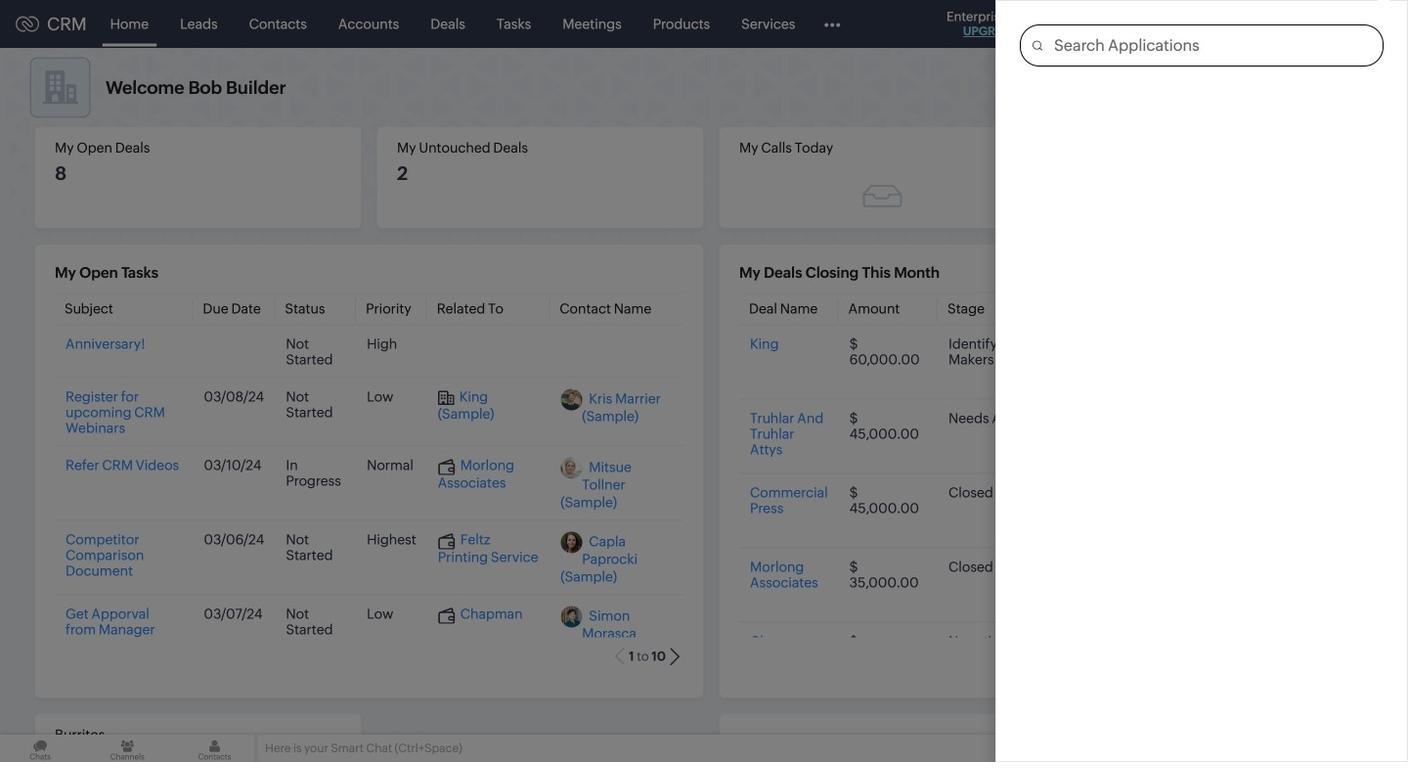 Task type: describe. For each thing, give the bounding box(es) containing it.
profile image
[[1321, 8, 1352, 40]]

channels image
[[87, 735, 168, 762]]

calendar image
[[1201, 16, 1218, 32]]

contacts image
[[175, 735, 255, 762]]

Search Applications text field
[[1043, 25, 1383, 65]]

chats image
[[0, 735, 80, 762]]

signals image
[[1164, 16, 1178, 32]]



Task type: vqa. For each thing, say whether or not it's contained in the screenshot.
Contacts image
yes



Task type: locate. For each thing, give the bounding box(es) containing it.
profile element
[[1309, 0, 1364, 47]]

signals element
[[1152, 0, 1190, 48]]

logo image
[[16, 16, 39, 32]]



